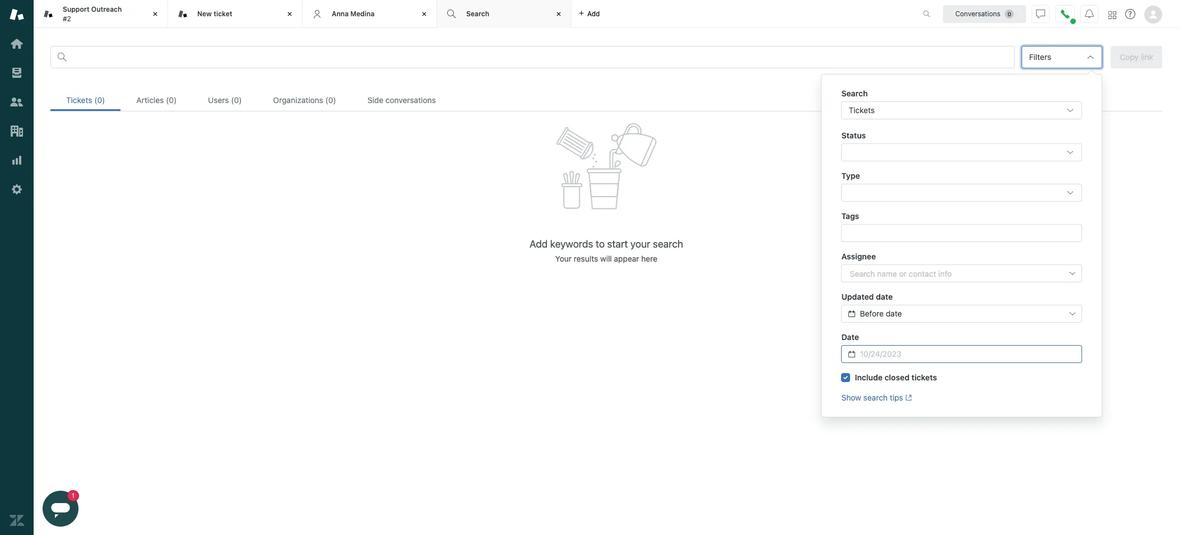 Task type: vqa. For each thing, say whether or not it's contained in the screenshot.
Tickets
yes



Task type: describe. For each thing, give the bounding box(es) containing it.
tickets button
[[842, 101, 1083, 119]]

new
[[197, 9, 212, 18]]

filters
[[1030, 52, 1052, 62]]

outreach
[[91, 5, 122, 14]]

close image inside tab
[[150, 8, 161, 20]]

zendesk products image
[[1109, 11, 1117, 19]]

main element
[[0, 0, 34, 535]]

type
[[842, 171, 860, 181]]

1 vertical spatial search
[[842, 89, 868, 98]]

assignee element
[[842, 265, 1083, 283]]

to
[[596, 239, 605, 250]]

(0) for articles (0)
[[166, 95, 177, 105]]

organizations (0) tab
[[258, 89, 352, 111]]

button displays agent's chat status as invisible. image
[[1037, 9, 1046, 18]]

side conversations tab
[[352, 89, 452, 111]]

tickets (0)
[[66, 95, 105, 105]]

reporting image
[[10, 153, 24, 168]]

close image for anna medina
[[419, 8, 430, 20]]

tab list containing tickets (0)
[[50, 89, 1163, 112]]

search tab
[[437, 0, 572, 28]]

your
[[556, 254, 572, 264]]

anna
[[332, 9, 349, 18]]

close image for search
[[553, 8, 565, 20]]

articles (0)
[[136, 95, 177, 105]]

conversations
[[386, 95, 436, 105]]

get help image
[[1126, 9, 1136, 19]]

(0) for organizations (0)
[[326, 95, 336, 105]]

organizations
[[273, 95, 323, 105]]

Assignee field
[[850, 268, 1061, 279]]

#2
[[63, 14, 71, 23]]

include closed tickets
[[855, 373, 937, 382]]

type element
[[842, 184, 1083, 202]]

tickets for tickets (0)
[[66, 95, 92, 105]]

tickets (0) tab
[[50, 89, 121, 111]]

organizations (0)
[[273, 95, 336, 105]]

filters button
[[1022, 46, 1103, 68]]

(opens in a new tab) image
[[904, 395, 912, 402]]

status
[[842, 131, 866, 140]]

search inside "tab"
[[466, 9, 490, 18]]

notifications image
[[1085, 9, 1094, 18]]

conversations button
[[944, 5, 1027, 23]]

before
[[860, 309, 884, 318]]

customers image
[[10, 95, 24, 109]]

admin image
[[10, 182, 24, 197]]

copy
[[1121, 52, 1139, 62]]

appear
[[614, 254, 639, 264]]

get started image
[[10, 36, 24, 51]]

new ticket tab
[[168, 0, 303, 28]]

anna medina tab
[[303, 0, 437, 28]]

Tags field
[[850, 228, 1072, 239]]

users
[[208, 95, 229, 105]]

organizations image
[[10, 124, 24, 138]]

tabs tab list
[[34, 0, 912, 28]]

date for updated date
[[876, 292, 893, 302]]

new ticket
[[197, 9, 232, 18]]

support
[[63, 5, 90, 14]]

will
[[600, 254, 612, 264]]

Date field
[[860, 349, 1076, 359]]

date for before date
[[886, 309, 902, 318]]

medina
[[351, 9, 375, 18]]



Task type: locate. For each thing, give the bounding box(es) containing it.
1 vertical spatial search
[[864, 393, 888, 403]]

1 vertical spatial tickets
[[849, 105, 875, 115]]

add
[[530, 239, 548, 250]]

search
[[466, 9, 490, 18], [842, 89, 868, 98]]

0 horizontal spatial search
[[653, 239, 683, 250]]

date
[[842, 332, 859, 342]]

show search tips
[[842, 393, 904, 403]]

updated date
[[842, 292, 893, 302]]

(0) right "users"
[[231, 95, 242, 105]]

date up before date
[[876, 292, 893, 302]]

2 (0) from the left
[[166, 95, 177, 105]]

articles (0) tab
[[121, 89, 192, 111]]

0 vertical spatial search
[[466, 9, 490, 18]]

0 horizontal spatial tickets
[[66, 95, 92, 105]]

updated
[[842, 292, 874, 302]]

tickets for tickets
[[849, 105, 875, 115]]

status element
[[842, 144, 1083, 161]]

date
[[876, 292, 893, 302], [886, 309, 902, 318]]

2 close image from the left
[[419, 8, 430, 20]]

tickets
[[66, 95, 92, 105], [849, 105, 875, 115]]

add button
[[572, 0, 607, 27]]

(0) left articles
[[94, 95, 105, 105]]

side conversations
[[368, 95, 436, 105]]

assignee
[[842, 252, 876, 261]]

search up here
[[653, 239, 683, 250]]

anna medina
[[332, 9, 375, 18]]

0 horizontal spatial search
[[466, 9, 490, 18]]

close image inside search "tab"
[[553, 8, 565, 20]]

views image
[[10, 66, 24, 80]]

add keywords to start your search your results will appear here
[[530, 239, 683, 264]]

tickets
[[912, 373, 937, 382]]

4 (0) from the left
[[326, 95, 336, 105]]

before date button
[[842, 305, 1083, 323]]

(0)
[[94, 95, 105, 105], [166, 95, 177, 105], [231, 95, 242, 105], [326, 95, 336, 105]]

your
[[631, 239, 651, 250]]

support outreach #2
[[63, 5, 122, 23]]

articles
[[136, 95, 164, 105]]

search
[[653, 239, 683, 250], [864, 393, 888, 403]]

keywords
[[550, 239, 593, 250]]

1 vertical spatial date
[[886, 309, 902, 318]]

show
[[842, 393, 862, 403]]

3 (0) from the left
[[231, 95, 242, 105]]

closed
[[885, 373, 910, 382]]

(0) right organizations
[[326, 95, 336, 105]]

date right the before
[[886, 309, 902, 318]]

(0) right articles
[[166, 95, 177, 105]]

1 horizontal spatial tickets
[[849, 105, 875, 115]]

tips
[[890, 393, 904, 403]]

tickets inside tickets popup button
[[849, 105, 875, 115]]

zendesk support image
[[10, 7, 24, 22]]

copy link button
[[1112, 46, 1163, 68]]

(0) for tickets (0)
[[94, 95, 105, 105]]

close image inside the anna medina tab
[[419, 8, 430, 20]]

1 close image from the left
[[150, 8, 161, 20]]

search left the tips
[[864, 393, 888, 403]]

include
[[855, 373, 883, 382]]

users (0)
[[208, 95, 242, 105]]

start
[[608, 239, 628, 250]]

0 vertical spatial search
[[653, 239, 683, 250]]

0 vertical spatial tickets
[[66, 95, 92, 105]]

here
[[642, 254, 658, 264]]

close image
[[284, 8, 295, 20]]

link
[[1141, 52, 1154, 62]]

show search tips link
[[842, 393, 912, 403]]

conversations
[[956, 9, 1001, 18]]

results
[[574, 254, 598, 264]]

add
[[588, 9, 600, 18]]

1 (0) from the left
[[94, 95, 105, 105]]

search inside add keywords to start your search your results will appear here
[[653, 239, 683, 250]]

before date
[[860, 309, 902, 318]]

tab containing support outreach
[[34, 0, 168, 28]]

3 close image from the left
[[553, 8, 565, 20]]

users (0) tab
[[192, 89, 258, 111]]

1 horizontal spatial search
[[842, 89, 868, 98]]

close image
[[150, 8, 161, 20], [419, 8, 430, 20], [553, 8, 565, 20]]

tab
[[34, 0, 168, 28]]

copy link
[[1121, 52, 1154, 62]]

ticket
[[214, 9, 232, 18]]

date inside dropdown button
[[886, 309, 902, 318]]

2 horizontal spatial close image
[[553, 8, 565, 20]]

zendesk image
[[10, 514, 24, 528]]

0 horizontal spatial close image
[[150, 8, 161, 20]]

tickets inside tickets (0) tab
[[66, 95, 92, 105]]

0 vertical spatial date
[[876, 292, 893, 302]]

1 horizontal spatial search
[[864, 393, 888, 403]]

1 horizontal spatial close image
[[419, 8, 430, 20]]

side
[[368, 95, 384, 105]]

tab list
[[50, 89, 1163, 112]]

(0) for users (0)
[[231, 95, 242, 105]]

tags
[[842, 211, 860, 221]]



